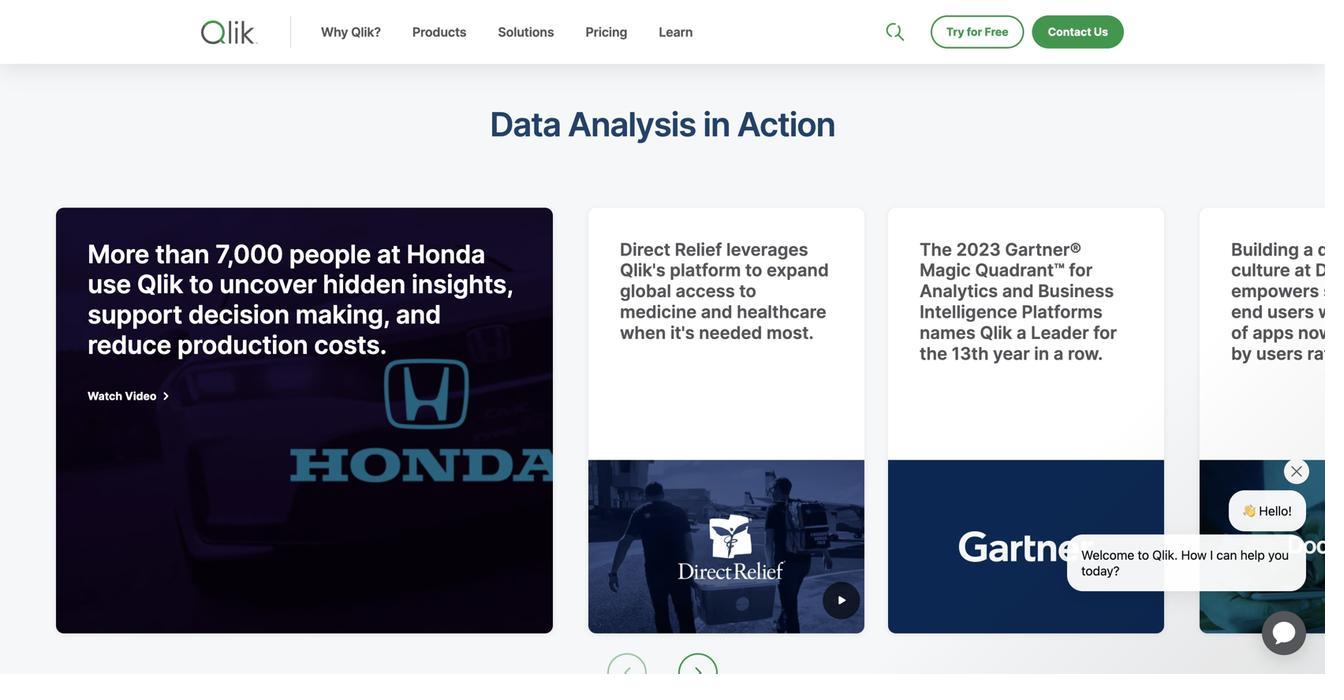 Task type: vqa. For each thing, say whether or not it's contained in the screenshot.
DATA INTEGRATION PLATFORM  - QLIK image
no



Task type: locate. For each thing, give the bounding box(es) containing it.
production
[[177, 330, 308, 360]]

for right try on the top right of the page
[[967, 25, 983, 39]]

why qlik? button
[[305, 24, 397, 64]]

business
[[1038, 281, 1114, 302]]

the 2023 gartner® magic quadrant™ for analytics and business intelligence platforms names qlik a leader for the 13th year in a row. button
[[888, 208, 1165, 634]]

to right access
[[740, 281, 757, 302]]

when
[[620, 322, 666, 344]]

in right year
[[1035, 343, 1050, 364]]

a left the leader at right
[[1017, 322, 1027, 344]]

making,
[[296, 299, 390, 330]]

us
[[1094, 25, 1109, 39]]

needed
[[699, 322, 763, 344]]

platform
[[670, 260, 741, 281]]

analysis
[[568, 104, 696, 144]]

0 horizontal spatial for
[[967, 25, 983, 39]]

direct relief leverages qlik's platform to expand global access to medicine and healthcare when it's needed most. button
[[589, 208, 877, 634], [589, 208, 865, 634]]

1 horizontal spatial in
[[1035, 343, 1050, 364]]

building a d button
[[1200, 208, 1326, 634]]

and right it's
[[701, 301, 733, 323]]

qlik inside more than 7,000 people at honda use qlik to uncover hidden insights, support decision making, and reduce production costs.
[[137, 269, 183, 300]]

direct relief leverages qlik's platform to expand global access to medicine and healthcare when it's needed most.
[[620, 239, 833, 344]]

1 horizontal spatial qlik
[[980, 322, 1013, 344]]

0 vertical spatial in
[[703, 104, 730, 144]]

login image
[[1074, 0, 1087, 13]]

try for free
[[947, 25, 1009, 39]]

to inside more than 7,000 people at honda use qlik to uncover hidden insights, support decision making, and reduce production costs.
[[189, 269, 213, 300]]

for right the leader at right
[[1094, 322, 1117, 344]]

2 horizontal spatial a
[[1304, 239, 1314, 260]]

for
[[967, 25, 983, 39], [1069, 260, 1093, 281], [1094, 322, 1117, 344]]

free
[[985, 25, 1009, 39]]

than
[[155, 239, 209, 269]]

2 horizontal spatial for
[[1094, 322, 1117, 344]]

0 horizontal spatial a
[[1017, 322, 1027, 344]]

support
[[88, 299, 182, 330]]

1 horizontal spatial and
[[701, 301, 733, 323]]

a left d
[[1304, 239, 1314, 260]]

application
[[1244, 593, 1326, 675]]

in
[[703, 104, 730, 144], [1035, 343, 1050, 364]]

a
[[1304, 239, 1314, 260], [1017, 322, 1027, 344], [1054, 343, 1064, 364]]

learn button
[[643, 24, 709, 64]]

year
[[993, 343, 1030, 364]]

in left action
[[703, 104, 730, 144]]

to
[[746, 260, 763, 281], [189, 269, 213, 300], [740, 281, 757, 302]]

a left row.
[[1054, 343, 1064, 364]]

13th
[[952, 343, 989, 364]]

qlik
[[137, 269, 183, 300], [980, 322, 1013, 344]]

and
[[1003, 281, 1034, 302], [396, 299, 441, 330], [701, 301, 733, 323]]

intelligence
[[920, 301, 1018, 323]]

insights,
[[412, 269, 513, 300]]

expand
[[767, 260, 829, 281]]

2 horizontal spatial and
[[1003, 281, 1034, 302]]

decision
[[188, 299, 290, 330]]

qlik image
[[201, 21, 258, 44]]

for up platforms
[[1069, 260, 1093, 281]]

solutions
[[498, 24, 554, 40]]

try for free link
[[931, 15, 1025, 49]]

contact
[[1048, 25, 1092, 39]]

quadrant™
[[975, 260, 1065, 281]]

more
[[88, 239, 149, 269]]

0 horizontal spatial and
[[396, 299, 441, 330]]

reduce
[[88, 330, 171, 360]]

analytics
[[920, 281, 998, 302]]

to left '7,000'
[[189, 269, 213, 300]]

contact us
[[1048, 25, 1109, 39]]

and inside the 2023 gartner® magic quadrant™ for analytics and business intelligence platforms names qlik a leader for the 13th year in a row.
[[1003, 281, 1034, 302]]

qlik right names
[[980, 322, 1013, 344]]

pricing
[[586, 24, 628, 40]]

uncover
[[219, 269, 317, 300]]

qlik right use
[[137, 269, 183, 300]]

watch
[[88, 390, 122, 403]]

building a d
[[1232, 239, 1326, 385]]

the
[[920, 239, 952, 260]]

0 horizontal spatial in
[[703, 104, 730, 144]]

2023
[[957, 239, 1001, 260]]

row.
[[1068, 343, 1103, 364]]

0 horizontal spatial qlik
[[137, 269, 183, 300]]

pricing button
[[570, 24, 643, 64]]

and down gartner®
[[1003, 281, 1034, 302]]

direct
[[620, 239, 671, 260]]

1 vertical spatial in
[[1035, 343, 1050, 364]]

1 horizontal spatial a
[[1054, 343, 1064, 364]]

data
[[490, 104, 561, 144]]

1 vertical spatial for
[[1069, 260, 1093, 281]]

0 vertical spatial qlik
[[137, 269, 183, 300]]

1 vertical spatial qlik
[[980, 322, 1013, 344]]

0 vertical spatial for
[[967, 25, 983, 39]]

building
[[1232, 239, 1300, 260]]

and down honda
[[396, 299, 441, 330]]



Task type: describe. For each thing, give the bounding box(es) containing it.
solutions button
[[482, 24, 570, 64]]

qlik inside the 2023 gartner® magic quadrant™ for analytics and business intelligence platforms names qlik a leader for the 13th year in a row.
[[980, 322, 1013, 344]]

watch video link
[[88, 390, 180, 403]]

honda
[[407, 239, 485, 269]]

relief
[[675, 239, 722, 260]]

why qlik?
[[321, 24, 381, 40]]

most.
[[767, 322, 814, 344]]

gartner®
[[1005, 239, 1082, 260]]

platforms
[[1022, 301, 1103, 323]]

and inside more than 7,000 people at honda use qlik to uncover hidden insights, support decision making, and reduce production costs.
[[396, 299, 441, 330]]

a inside the building a d
[[1304, 239, 1314, 260]]

the 2023 gartner® magic quadrant™ for analytics and business intelligence platforms names qlik a leader for the 13th year in a row.
[[920, 239, 1122, 364]]

docusign company logo overlayed on an image of hands signing a form on a tablet image
[[1200, 460, 1326, 634]]

at
[[377, 239, 401, 269]]

names
[[920, 322, 976, 344]]

video
[[125, 390, 157, 403]]

leverages
[[727, 239, 808, 260]]

contact us link
[[1033, 15, 1124, 49]]

in inside the 2023 gartner® magic quadrant™ for analytics and business intelligence platforms names qlik a leader for the 13th year in a row.
[[1035, 343, 1050, 364]]

costs.
[[314, 330, 387, 360]]

d
[[1318, 239, 1326, 260]]

building a d link
[[1200, 208, 1326, 634]]

7,000
[[215, 239, 283, 269]]

leader
[[1031, 322, 1089, 344]]

global
[[620, 281, 672, 302]]

the 2023 gartner® magic quadrant™ for analytics and business intelligence platforms names qlik a leader for the 13th year in a row. link
[[888, 208, 1176, 634]]

products button
[[397, 24, 482, 64]]

samsung logo image
[[979, 0, 1078, 13]]

why
[[321, 24, 348, 40]]

medicine
[[620, 301, 697, 323]]

learn
[[659, 24, 693, 40]]

data analysis in action
[[490, 104, 836, 144]]

people
[[289, 239, 371, 269]]

1 horizontal spatial for
[[1069, 260, 1093, 281]]

try
[[947, 25, 965, 39]]

directrelief company logo overlayed on an image of two people carrying a large ice chest from a helicopter image
[[589, 460, 865, 634]]

use
[[88, 269, 131, 300]]

watch video
[[88, 390, 157, 403]]

and inside direct relief leverages qlik's platform to expand global access to medicine and healthcare when it's needed most.
[[701, 301, 733, 323]]

qlik's
[[620, 260, 666, 281]]

hidden
[[323, 269, 406, 300]]

gartner company logo overlayed on an abstract background image
[[888, 460, 1165, 634]]

healthcare
[[737, 301, 827, 323]]

it's
[[671, 322, 695, 344]]

action
[[737, 104, 836, 144]]

access
[[676, 281, 735, 302]]

qlik?
[[351, 24, 381, 40]]

the
[[920, 343, 948, 364]]

2 vertical spatial for
[[1094, 322, 1117, 344]]

direct relief leverages qlik's platform to expand global access to medicine and healthcare when it's needed most. link
[[589, 208, 877, 634]]

products
[[413, 24, 467, 40]]

more than 7,000 people at honda use qlik to uncover hidden insights, support decision making, and reduce production costs.
[[88, 239, 519, 360]]

to left expand
[[746, 260, 763, 281]]

magic
[[920, 260, 971, 281]]



